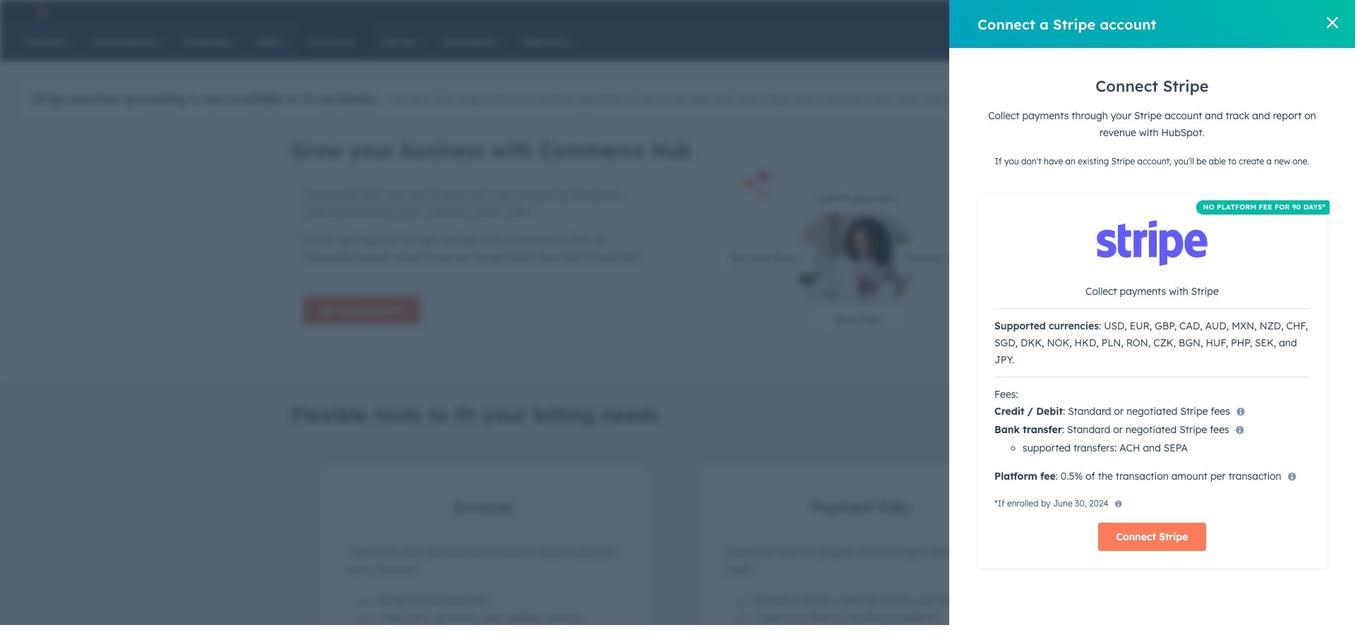 Task type: vqa. For each thing, say whether or not it's contained in the screenshot.
dialog
yes



Task type: locate. For each thing, give the bounding box(es) containing it.
jacob simon image
[[1244, 5, 1257, 18]]

close image
[[1328, 17, 1339, 28]]

menu
[[1034, 0, 1328, 23]]

marketplaces image
[[1138, 6, 1150, 19]]

Search HubSpot search field
[[1136, 30, 1296, 54]]

dialog
[[950, 0, 1356, 626]]



